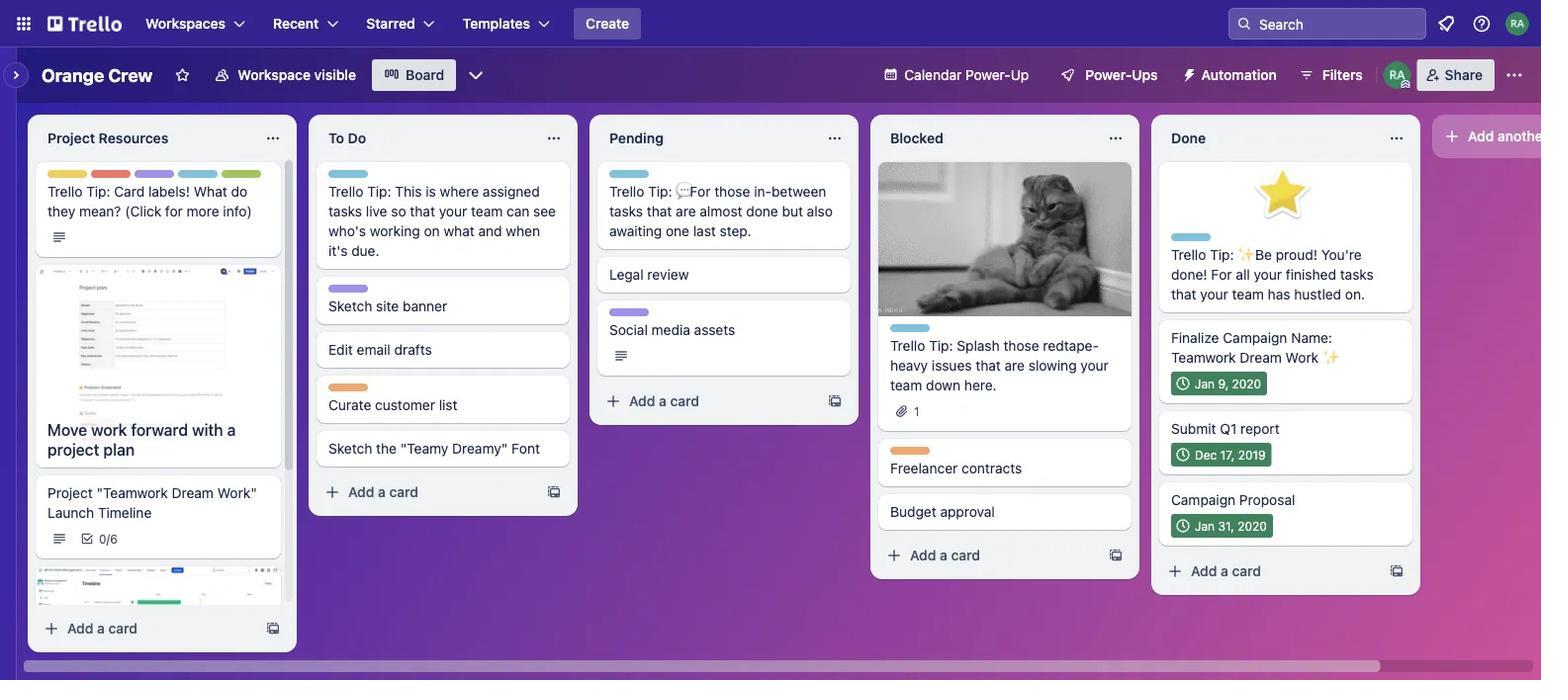 Task type: locate. For each thing, give the bounding box(es) containing it.
those inside trello tip trello tip: 💬for those in-between tasks that are almost done but also awaiting one last step.
[[715, 184, 751, 200]]

tasks inside trello tip trello tip: ✨ be proud! you're done! for all your finished tasks that your team has hustled on.
[[1341, 267, 1374, 283]]

dream
[[1240, 350, 1282, 366], [172, 485, 214, 502]]

that
[[410, 203, 435, 220], [647, 203, 672, 220], [1172, 286, 1197, 303], [976, 358, 1001, 374]]

card down 6
[[108, 621, 138, 637]]

1 vertical spatial 2020
[[1238, 520, 1267, 533]]

finished
[[1286, 267, 1337, 283]]

add a card down the
[[348, 484, 419, 501]]

review
[[648, 267, 689, 283]]

tasks inside trello tip trello tip: 💬for those in-between tasks that are almost done but also awaiting one last step.
[[610, 203, 643, 220]]

17,
[[1221, 448, 1235, 462]]

0 vertical spatial team
[[177, 171, 208, 185]]

tip: for trello tip: 💬for those in-between tasks that are almost done but also awaiting one last step.
[[648, 184, 672, 200]]

done
[[1172, 130, 1206, 146]]

"teamwork
[[97, 485, 168, 502]]

those inside "trello tip trello tip: splash those redtape- heavy issues that are slowing your team down here."
[[1004, 338, 1040, 354]]

color: purple, title: "design team" element
[[135, 170, 208, 185], [329, 285, 402, 300], [610, 309, 683, 324]]

0 vertical spatial project
[[47, 130, 95, 146]]

team left banner
[[371, 286, 402, 300]]

team
[[177, 171, 208, 185], [371, 286, 402, 300], [652, 310, 683, 324]]

submit q1 report
[[1172, 421, 1280, 437]]

your up what
[[439, 203, 467, 220]]

1 project from the top
[[47, 130, 95, 146]]

workspaces
[[145, 15, 226, 32]]

color: orange, title: "one more step" element up freelancer
[[891, 447, 930, 455]]

color: sky, title: "trello tip" element down do
[[329, 170, 382, 185]]

color: sky, title: "trello tip" element up done!
[[1172, 234, 1225, 248]]

✨ down name:
[[1323, 350, 1337, 366]]

done
[[746, 203, 779, 220]]

team inside "trello tip trello tip: splash those redtape- heavy issues that are slowing your team down here."
[[891, 377, 923, 394]]

almost
[[700, 203, 743, 220]]

name:
[[1292, 330, 1333, 346]]

workspace visible button
[[202, 59, 368, 91]]

color: purple, title: "design team" element down due.
[[329, 285, 402, 300]]

team inside trello tip trello tip: this is where assigned tasks live so that your team can see who's working on what and when it's due.
[[471, 203, 503, 220]]

dream left work" at the left bottom of the page
[[172, 485, 214, 502]]

those for slowing
[[1004, 338, 1040, 354]]

tip: up issues
[[929, 338, 953, 354]]

tasks up awaiting at the top left
[[610, 203, 643, 220]]

team down all at the right top of page
[[1233, 286, 1265, 303]]

a down the budget approval
[[940, 548, 948, 564]]

team up and
[[471, 203, 503, 220]]

card
[[670, 393, 700, 410], [389, 484, 419, 501], [952, 548, 981, 564], [1233, 564, 1262, 580], [108, 621, 138, 637]]

power- inside button
[[1086, 67, 1132, 83]]

that down is
[[410, 203, 435, 220]]

tip: for trello tip: ✨ be proud! you're done! for all your finished tasks that your team has hustled on.
[[1210, 247, 1234, 263]]

1 vertical spatial jan
[[1195, 520, 1215, 533]]

add a card down 0
[[67, 621, 138, 637]]

0 horizontal spatial tasks
[[329, 203, 362, 220]]

2 project from the top
[[47, 485, 93, 502]]

0 vertical spatial sketch
[[329, 298, 372, 315]]

approval
[[941, 504, 995, 520]]

your down redtape-
[[1081, 358, 1109, 374]]

power- right calendar
[[966, 67, 1011, 83]]

1 vertical spatial design
[[329, 286, 368, 300]]

jan left 31,
[[1195, 520, 1215, 533]]

team inside design team sketch site banner
[[371, 286, 402, 300]]

team up more
[[177, 171, 208, 185]]

card down the
[[389, 484, 419, 501]]

0 vertical spatial dream
[[1240, 350, 1282, 366]]

tip: inside trello tip trello tip: this is where assigned tasks live so that your team can see who's working on what and when it's due.
[[367, 184, 391, 200]]

campaign down 'has' at the top of the page
[[1223, 330, 1288, 346]]

email
[[357, 342, 391, 358]]

tip inside "trello tip trello tip: splash those redtape- heavy issues that are slowing your team down here."
[[926, 326, 944, 339]]

add for done
[[1191, 564, 1218, 580]]

team inside design team social media assets
[[652, 310, 683, 324]]

tip
[[213, 171, 231, 185], [364, 171, 382, 185], [645, 171, 663, 185], [1207, 235, 1225, 248], [926, 326, 944, 339]]

2 sketch from the top
[[329, 441, 372, 457]]

that inside "trello tip trello tip: splash those redtape- heavy issues that are slowing your team down here."
[[976, 358, 1001, 374]]

your inside trello tip trello tip: this is where assigned tasks live so that your team can see who's working on what and when it's due.
[[439, 203, 467, 220]]

that up here.
[[976, 358, 1001, 374]]

Project Resources text field
[[36, 123, 253, 154]]

1 horizontal spatial dream
[[1240, 350, 1282, 366]]

legal review link
[[610, 265, 839, 285]]

a down 31,
[[1221, 564, 1229, 580]]

0 horizontal spatial team
[[471, 203, 503, 220]]

tip inside trello tip trello tip: ✨ be proud! you're done! for all your finished tasks that your team has hustled on.
[[1207, 235, 1225, 248]]

1 vertical spatial color: purple, title: "design team" element
[[329, 285, 402, 300]]

0 vertical spatial those
[[715, 184, 751, 200]]

1 vertical spatial those
[[1004, 338, 1040, 354]]

tip: inside trello tip trello tip: ✨ be proud! you're done! for all your finished tasks that your team has hustled on.
[[1210, 247, 1234, 263]]

tip: up for
[[1210, 247, 1234, 263]]

jan left 9,
[[1195, 377, 1215, 391]]

0 horizontal spatial those
[[715, 184, 751, 200]]

0 vertical spatial jan
[[1195, 377, 1215, 391]]

tasks inside trello tip trello tip: this is where assigned tasks live so that your team can see who's working on what and when it's due.
[[329, 203, 362, 220]]

one
[[666, 223, 690, 239]]

a right "with"
[[227, 421, 236, 440]]

are left the slowing at bottom
[[1005, 358, 1025, 374]]

2 horizontal spatial design
[[610, 310, 649, 324]]

color: yellow, title: "copy request" element
[[47, 170, 87, 178]]

0 vertical spatial color: purple, title: "design team" element
[[135, 170, 208, 185]]

create button
[[574, 8, 641, 40]]

jan inside option
[[1195, 377, 1215, 391]]

Dec 17, 2019 checkbox
[[1172, 443, 1272, 467]]

that down done!
[[1172, 286, 1197, 303]]

1 vertical spatial project
[[47, 485, 93, 502]]

tip: up the mean?
[[86, 184, 110, 200]]

card down media at top left
[[670, 393, 700, 410]]

2 jan from the top
[[1195, 520, 1215, 533]]

0 vertical spatial team
[[471, 203, 503, 220]]

are down 💬for
[[676, 203, 696, 220]]

jan 31, 2020
[[1195, 520, 1267, 533]]

your down the be
[[1254, 267, 1283, 283]]

color: sky, title: "trello tip" element
[[178, 170, 231, 185], [329, 170, 382, 185], [610, 170, 663, 185], [1172, 234, 1225, 248], [891, 325, 944, 339]]

trello
[[178, 171, 210, 185], [329, 171, 360, 185], [610, 171, 641, 185], [47, 184, 83, 200], [329, 184, 364, 200], [610, 184, 645, 200], [1172, 235, 1204, 248], [1172, 247, 1207, 263], [891, 326, 922, 339], [891, 338, 926, 354]]

tip inside trello tip trello tip: this is where assigned tasks live so that your team can see who's working on what and when it's due.
[[364, 171, 382, 185]]

timeline
[[98, 505, 152, 521]]

tip: inside trello tip trello tip: 💬for those in-between tasks that are almost done but also awaiting one last step.
[[648, 184, 672, 200]]

customize views image
[[466, 65, 486, 85]]

color: purple, title: "design team" element for sketch site banner
[[329, 285, 402, 300]]

priority design team
[[91, 171, 208, 185]]

project inside project "teamwork dream work" launch timeline
[[47, 485, 93, 502]]

are inside "trello tip trello tip: splash those redtape- heavy issues that are slowing your team down here."
[[1005, 358, 1025, 374]]

project up color: yellow, title: "copy request" element
[[47, 130, 95, 146]]

add
[[1469, 128, 1495, 144], [629, 393, 656, 410], [348, 484, 375, 501], [910, 548, 937, 564], [1191, 564, 1218, 580], [67, 621, 93, 637]]

this member is an admin of this board. image
[[1402, 80, 1411, 89]]

blocked
[[891, 130, 944, 146]]

design for social
[[610, 310, 649, 324]]

those up almost
[[715, 184, 751, 200]]

dream inside project "teamwork dream work" launch timeline
[[172, 485, 214, 502]]

a down the
[[378, 484, 386, 501]]

sm image
[[1174, 59, 1202, 87]]

project "teamwork dream work" launch timeline
[[47, 485, 257, 521]]

team right social
[[652, 310, 683, 324]]

0 horizontal spatial dream
[[172, 485, 214, 502]]

also
[[807, 203, 833, 220]]

color: purple, title: "design team" element down legal review
[[610, 309, 683, 324]]

add for project resources
[[67, 621, 93, 637]]

0 horizontal spatial ✨
[[1238, 247, 1252, 263]]

0 horizontal spatial team
[[177, 171, 208, 185]]

your inside "trello tip trello tip: splash those redtape- heavy issues that are slowing your team down here."
[[1081, 358, 1109, 374]]

customer
[[375, 397, 435, 414]]

card down approval
[[952, 548, 981, 564]]

sketch inside design team sketch site banner
[[329, 298, 372, 315]]

2 horizontal spatial color: purple, title: "design team" element
[[610, 309, 683, 324]]

1 vertical spatial team
[[371, 286, 402, 300]]

has
[[1268, 286, 1291, 303]]

dreamy"
[[452, 441, 508, 457]]

that inside trello tip trello tip: ✨ be proud! you're done! for all your finished tasks that your team has hustled on.
[[1172, 286, 1197, 303]]

power-
[[966, 67, 1011, 83], [1086, 67, 1132, 83]]

issues
[[932, 358, 972, 374]]

color: orange, title: "one more step" element up curate at bottom left
[[329, 384, 368, 392]]

power- left sm icon
[[1086, 67, 1132, 83]]

2 vertical spatial team
[[891, 377, 923, 394]]

splash
[[957, 338, 1000, 354]]

tip for trello tip: 💬for those in-between tasks that are almost done but also awaiting one last step.
[[645, 171, 663, 185]]

2020
[[1233, 377, 1262, 391], [1238, 520, 1267, 533]]

live
[[366, 203, 387, 220]]

0 vertical spatial ✨
[[1238, 247, 1252, 263]]

1 horizontal spatial power-
[[1086, 67, 1132, 83]]

create from template… image
[[827, 394, 843, 410]]

halp
[[222, 171, 248, 185]]

design inside design team social media assets
[[610, 310, 649, 324]]

trello tip trello tip: splash those redtape- heavy issues that are slowing your team down here.
[[891, 326, 1109, 394]]

add inside button
[[1469, 128, 1495, 144]]

trello inside trello tip: card labels! what do they mean? (click for more info)
[[47, 184, 83, 200]]

tasks up who's at the top left of the page
[[329, 203, 362, 220]]

workspace visible
[[238, 67, 356, 83]]

add a card button down "teamy
[[317, 477, 538, 509]]

those up the slowing at bottom
[[1004, 338, 1040, 354]]

0 horizontal spatial power-
[[966, 67, 1011, 83]]

color: sky, title: "trello tip" element up heavy
[[891, 325, 944, 339]]

anothe
[[1498, 128, 1542, 144]]

1 horizontal spatial design
[[329, 286, 368, 300]]

jan inside checkbox
[[1195, 520, 1215, 533]]

6
[[110, 532, 118, 546]]

add a card button for trello tip: this is where assigned tasks live so that your team can see who's working on what and when it's due.
[[317, 477, 538, 509]]

1 horizontal spatial are
[[1005, 358, 1025, 374]]

primary element
[[0, 0, 1542, 47]]

2 horizontal spatial tasks
[[1341, 267, 1374, 283]]

project inside text field
[[47, 130, 95, 146]]

visible
[[314, 67, 356, 83]]

add a card down media at top left
[[629, 393, 700, 410]]

tasks
[[329, 203, 362, 220], [610, 203, 643, 220], [1341, 267, 1374, 283]]

project up launch
[[47, 485, 93, 502]]

✨ inside finalize campaign name: teamwork dream work ✨
[[1323, 350, 1337, 366]]

between
[[772, 184, 827, 200]]

trello tip: this is where assigned tasks live so that your team can see who's working on what and when it's due. link
[[329, 182, 558, 261]]

2 vertical spatial design
[[610, 310, 649, 324]]

that up one
[[647, 203, 672, 220]]

star image
[[1252, 162, 1315, 226]]

0 vertical spatial are
[[676, 203, 696, 220]]

color: sky, title: "trello tip" element for trello tip: ✨ be proud! you're done! for all your finished tasks that your team has hustled on.
[[1172, 234, 1225, 248]]

sketch the "teamy dreamy" font link
[[329, 439, 558, 459]]

are inside trello tip trello tip: 💬for those in-between tasks that are almost done but also awaiting one last step.
[[676, 203, 696, 220]]

1 vertical spatial sketch
[[329, 441, 372, 457]]

project
[[47, 130, 95, 146], [47, 485, 93, 502]]

2020 inside option
[[1233, 377, 1262, 391]]

Pending text field
[[598, 123, 815, 154]]

1 horizontal spatial ✨
[[1323, 350, 1337, 366]]

templates
[[463, 15, 530, 32]]

Jan 31, 2020 checkbox
[[1172, 515, 1273, 538]]

team down heavy
[[891, 377, 923, 394]]

1 horizontal spatial color: orange, title: "one more step" element
[[891, 447, 930, 455]]

1 vertical spatial are
[[1005, 358, 1025, 374]]

ups
[[1132, 67, 1158, 83]]

design inside design team sketch site banner
[[329, 286, 368, 300]]

Blocked text field
[[879, 123, 1096, 154]]

due.
[[352, 243, 380, 259]]

1 horizontal spatial those
[[1004, 338, 1040, 354]]

board link
[[372, 59, 456, 91]]

(click
[[125, 203, 161, 220]]

1 vertical spatial ✨
[[1323, 350, 1337, 366]]

work
[[91, 421, 127, 440]]

2 horizontal spatial team
[[1233, 286, 1265, 303]]

0 horizontal spatial are
[[676, 203, 696, 220]]

that inside trello tip trello tip: this is where assigned tasks live so that your team can see who's working on what and when it's due.
[[410, 203, 435, 220]]

Jan 9, 2020 checkbox
[[1172, 372, 1268, 396]]

2 power- from the left
[[1086, 67, 1132, 83]]

teamwork
[[1172, 350, 1237, 366]]

2 vertical spatial color: purple, title: "design team" element
[[610, 309, 683, 324]]

To Do text field
[[317, 123, 534, 154]]

color: sky, title: "trello tip" element for trello tip: 💬for those in-between tasks that are almost done but also awaiting one last step.
[[610, 170, 663, 185]]

color: purple, title: "design team" element up for
[[135, 170, 208, 185]]

create from template… image for blocked
[[1108, 548, 1124, 564]]

project for project resources
[[47, 130, 95, 146]]

tip:
[[86, 184, 110, 200], [367, 184, 391, 200], [648, 184, 672, 200], [1210, 247, 1234, 263], [929, 338, 953, 354]]

campaign up jan 31, 2020 checkbox
[[1172, 492, 1236, 509]]

a down 0
[[97, 621, 105, 637]]

add a card button down budget approval link at right bottom
[[879, 540, 1100, 572]]

that inside trello tip trello tip: 💬for those in-between tasks that are almost done but also awaiting one last step.
[[647, 203, 672, 220]]

trello tip trello tip: ✨ be proud! you're done! for all your finished tasks that your team has hustled on.
[[1172, 235, 1374, 303]]

2020 for proposal
[[1238, 520, 1267, 533]]

2020 right 9,
[[1233, 377, 1262, 391]]

filters button
[[1293, 59, 1369, 91]]

trello tip: ✨ be proud! you're done! for all your finished tasks that your team has hustled on. link
[[1172, 245, 1401, 305]]

ruby anderson (rubyanderson7) image
[[1384, 61, 1412, 89]]

back to home image
[[47, 8, 122, 40]]

add a card button for trello tip: card labels! what do they mean? (click for more info)
[[36, 614, 257, 645]]

1 vertical spatial team
[[1233, 286, 1265, 303]]

0 vertical spatial 2020
[[1233, 377, 1262, 391]]

0 vertical spatial color: orange, title: "one more step" element
[[329, 384, 368, 392]]

dream left work
[[1240, 350, 1282, 366]]

1 jan from the top
[[1195, 377, 1215, 391]]

filters
[[1323, 67, 1363, 83]]

orange
[[42, 64, 104, 86]]

tip: left 💬for
[[648, 184, 672, 200]]

project
[[47, 441, 99, 460]]

recent button
[[261, 8, 351, 40]]

2 horizontal spatial team
[[652, 310, 683, 324]]

heavy
[[891, 358, 928, 374]]

jan
[[1195, 377, 1215, 391], [1195, 520, 1215, 533]]

tip for trello tip: this is where assigned tasks live so that your team can see who's working on what and when it's due.
[[364, 171, 382, 185]]

1 vertical spatial dream
[[172, 485, 214, 502]]

when
[[506, 223, 540, 239]]

tasks up on.
[[1341, 267, 1374, 283]]

color: orange, title: "one more step" element
[[329, 384, 368, 392], [891, 447, 930, 455]]

✨ left the be
[[1238, 247, 1252, 263]]

1 horizontal spatial team
[[371, 286, 402, 300]]

1 horizontal spatial tasks
[[610, 203, 643, 220]]

add a card button down assets
[[598, 386, 819, 418]]

add a card button down 6
[[36, 614, 257, 645]]

1 horizontal spatial color: purple, title: "design team" element
[[329, 285, 402, 300]]

be
[[1256, 247, 1273, 263]]

tip: up live
[[367, 184, 391, 200]]

a down media at top left
[[659, 393, 667, 410]]

color: sky, title: "trello tip" element down pending
[[610, 170, 663, 185]]

2020 inside checkbox
[[1238, 520, 1267, 533]]

board
[[406, 67, 444, 83]]

1 sketch from the top
[[329, 298, 372, 315]]

a
[[659, 393, 667, 410], [227, 421, 236, 440], [378, 484, 386, 501], [940, 548, 948, 564], [1221, 564, 1229, 580], [97, 621, 105, 637]]

2020 right 31,
[[1238, 520, 1267, 533]]

here.
[[965, 377, 997, 394]]

calendar
[[905, 67, 962, 83]]

create from template… image
[[546, 485, 562, 501], [1108, 548, 1124, 564], [1389, 564, 1405, 580], [265, 621, 281, 637]]

color: purple, title: "design team" element for social media assets
[[610, 309, 683, 324]]

0 vertical spatial campaign
[[1223, 330, 1288, 346]]

sketch left site
[[329, 298, 372, 315]]

0 vertical spatial design
[[135, 171, 174, 185]]

1 horizontal spatial team
[[891, 377, 923, 394]]

tasks for live
[[329, 203, 362, 220]]

project for project "teamwork dream work" launch timeline
[[47, 485, 93, 502]]

a for to do
[[378, 484, 386, 501]]

sketch left the
[[329, 441, 372, 457]]

1 vertical spatial color: orange, title: "one more step" element
[[891, 447, 930, 455]]

tip inside trello tip trello tip: 💬for those in-between tasks that are almost done but also awaiting one last step.
[[645, 171, 663, 185]]

0 horizontal spatial color: orange, title: "one more step" element
[[329, 384, 368, 392]]

2 vertical spatial team
[[652, 310, 683, 324]]



Task type: describe. For each thing, give the bounding box(es) containing it.
add a card down the budget approval
[[910, 548, 981, 564]]

project "teamwork dream work" launch timeline link
[[47, 484, 269, 523]]

do
[[231, 184, 248, 200]]

automation
[[1202, 67, 1277, 83]]

what
[[194, 184, 227, 200]]

dream inside finalize campaign name: teamwork dream work ✨
[[1240, 350, 1282, 366]]

templates button
[[451, 8, 562, 40]]

create from template… image for project resources
[[265, 621, 281, 637]]

contracts
[[962, 461, 1023, 477]]

tip: for trello tip: this is where assigned tasks live so that your team can see who's working on what and when it's due.
[[367, 184, 391, 200]]

last
[[693, 223, 716, 239]]

all
[[1236, 267, 1251, 283]]

add anothe button
[[1433, 115, 1542, 158]]

the
[[376, 441, 397, 457]]

add for pending
[[629, 393, 656, 410]]

color: lime, title: "halp" element
[[222, 170, 261, 185]]

crew
[[108, 64, 153, 86]]

team for social
[[652, 310, 683, 324]]

2019
[[1239, 448, 1266, 462]]

add a card button down 'jan 31, 2020' on the right of the page
[[1160, 556, 1381, 588]]

jan for campaign
[[1195, 520, 1215, 533]]

design team social media assets
[[610, 310, 736, 338]]

0 notifications image
[[1435, 12, 1459, 36]]

labels!
[[148, 184, 190, 200]]

Done text field
[[1160, 123, 1377, 154]]

you're
[[1322, 247, 1362, 263]]

color: sky, title: "trello tip" element up more
[[178, 170, 231, 185]]

finalize
[[1172, 330, 1220, 346]]

team inside trello tip trello tip: ✨ be proud! you're done! for all your finished tasks that your team has hustled on.
[[1233, 286, 1265, 303]]

slowing
[[1029, 358, 1077, 374]]

in-
[[754, 184, 772, 200]]

a for project resources
[[97, 621, 105, 637]]

create
[[586, 15, 630, 32]]

add anothe
[[1469, 128, 1542, 144]]

ruby anderson (rubyanderson7) image
[[1506, 12, 1530, 36]]

card for trello tip: card labels! what do they mean? (click for more info)
[[108, 621, 138, 637]]

your down for
[[1201, 286, 1229, 303]]

open information menu image
[[1472, 14, 1492, 34]]

star or unstar board image
[[174, 67, 190, 83]]

info)
[[223, 203, 252, 220]]

move
[[47, 421, 87, 440]]

tip: inside trello tip: card labels! what do they mean? (click for more info)
[[86, 184, 110, 200]]

9,
[[1219, 377, 1229, 391]]

Board name text field
[[32, 59, 163, 91]]

forward
[[131, 421, 188, 440]]

sketch the "teamy dreamy" font
[[329, 441, 540, 457]]

tasks for that
[[610, 203, 643, 220]]

step.
[[720, 223, 752, 239]]

done!
[[1172, 267, 1208, 283]]

edit
[[329, 342, 353, 358]]

share
[[1445, 67, 1483, 83]]

this
[[395, 184, 422, 200]]

launch
[[47, 505, 94, 521]]

a for pending
[[659, 393, 667, 410]]

campaign proposal link
[[1172, 491, 1401, 511]]

move work forward with a project plan
[[47, 421, 236, 460]]

are for almost
[[676, 203, 696, 220]]

jan for finalize
[[1195, 377, 1215, 391]]

starred button
[[355, 8, 447, 40]]

team for where
[[471, 203, 503, 220]]

create from template… image for done
[[1389, 564, 1405, 580]]

assets
[[694, 322, 736, 338]]

move work forward with a project plan link
[[36, 413, 281, 468]]

social
[[610, 322, 648, 338]]

see
[[534, 203, 556, 220]]

and
[[478, 223, 502, 239]]

assigned
[[483, 184, 540, 200]]

work"
[[217, 485, 257, 502]]

mean?
[[79, 203, 121, 220]]

calendar power-up
[[905, 67, 1029, 83]]

campaign proposal
[[1172, 492, 1296, 509]]

add for blocked
[[910, 548, 937, 564]]

a for blocked
[[940, 548, 948, 564]]

tip: inside "trello tip trello tip: splash those redtape- heavy issues that are slowing your team down here."
[[929, 338, 953, 354]]

legal
[[610, 267, 644, 283]]

1 power- from the left
[[966, 67, 1011, 83]]

font
[[512, 441, 540, 457]]

campaign inside finalize campaign name: teamwork dream work ✨
[[1223, 330, 1288, 346]]

curate customer list link
[[329, 396, 558, 416]]

submit
[[1172, 421, 1217, 437]]

are for slowing
[[1005, 358, 1025, 374]]

add a card for trello tip: card labels! what do they mean? (click for more info)
[[67, 621, 138, 637]]

add a card down 31,
[[1191, 564, 1262, 580]]

recent
[[273, 15, 319, 32]]

create from template… image for to do
[[546, 485, 562, 501]]

tip for trello tip: ✨ be proud! you're done! for all your finished tasks that your team has hustled on.
[[1207, 235, 1225, 248]]

curate
[[329, 397, 371, 414]]

card for trello tip: 💬for those in-between tasks that are almost done but also awaiting one last step.
[[670, 393, 700, 410]]

freelancer
[[891, 461, 958, 477]]

they
[[47, 203, 75, 220]]

finalize campaign name: teamwork dream work ✨
[[1172, 330, 1337, 366]]

working
[[370, 223, 420, 239]]

color: orange, title: "one more step" element for freelancer
[[891, 447, 930, 455]]

card down 'jan 31, 2020' on the right of the page
[[1233, 564, 1262, 580]]

team for sketch
[[371, 286, 402, 300]]

add a card button for trello tip: 💬for those in-between tasks that are almost done but also awaiting one last step.
[[598, 386, 819, 418]]

color: orange, title: "one more step" element for curate
[[329, 384, 368, 392]]

add a card for trello tip: this is where assigned tasks live so that your team can see who's working on what and when it's due.
[[348, 484, 419, 501]]

freelancer contracts
[[891, 461, 1023, 477]]

those for almost
[[715, 184, 751, 200]]

💬for
[[676, 184, 711, 200]]

orange crew
[[42, 64, 153, 86]]

trello tip: card labels! what do they mean? (click for more info)
[[47, 184, 252, 220]]

show menu image
[[1505, 65, 1525, 85]]

media
[[652, 322, 691, 338]]

Search field
[[1253, 9, 1426, 39]]

add for to do
[[348, 484, 375, 501]]

do
[[348, 130, 366, 146]]

trello tip halp
[[178, 171, 248, 185]]

color: sky, title: "trello tip" element for trello tip: this is where assigned tasks live so that your team can see who's working on what and when it's due.
[[329, 170, 382, 185]]

0 horizontal spatial color: purple, title: "design team" element
[[135, 170, 208, 185]]

is
[[426, 184, 436, 200]]

search image
[[1237, 16, 1253, 32]]

on
[[424, 223, 440, 239]]

team for redtape-
[[891, 377, 923, 394]]

site
[[376, 298, 399, 315]]

design for sketch
[[329, 286, 368, 300]]

0 horizontal spatial design
[[135, 171, 174, 185]]

color: red, title: "priority" element
[[91, 170, 133, 185]]

where
[[440, 184, 479, 200]]

2020 for campaign
[[1233, 377, 1262, 391]]

resources
[[99, 130, 169, 146]]

1 vertical spatial campaign
[[1172, 492, 1236, 509]]

add a card for trello tip: 💬for those in-between tasks that are almost done but also awaiting one last step.
[[629, 393, 700, 410]]

a inside move work forward with a project plan
[[227, 421, 236, 440]]

trello tip trello tip: this is where assigned tasks live so that your team can see who's working on what and when it's due.
[[329, 171, 556, 259]]

card for trello tip: this is where assigned tasks live so that your team can see who's working on what and when it's due.
[[389, 484, 419, 501]]

more
[[187, 203, 219, 220]]

✨ inside trello tip trello tip: ✨ be proud! you're done! for all your finished tasks that your team has hustled on.
[[1238, 247, 1252, 263]]

down
[[926, 377, 961, 394]]

color: sky, title: "trello tip" element for trello tip: splash those redtape- heavy issues that are slowing your team down here.
[[891, 325, 944, 339]]

work
[[1286, 350, 1319, 366]]

report
[[1241, 421, 1280, 437]]

card
[[114, 184, 145, 200]]

0 / 6
[[99, 532, 118, 546]]

freelancer contracts link
[[891, 459, 1120, 479]]

trello tip: splash those redtape- heavy issues that are slowing your team down here. link
[[891, 336, 1120, 396]]

a for done
[[1221, 564, 1229, 580]]

proposal
[[1240, 492, 1296, 509]]

budget approval
[[891, 504, 995, 520]]



Task type: vqa. For each thing, say whether or not it's contained in the screenshot.
JANUARY 30TH text field's "Add a card" link
no



